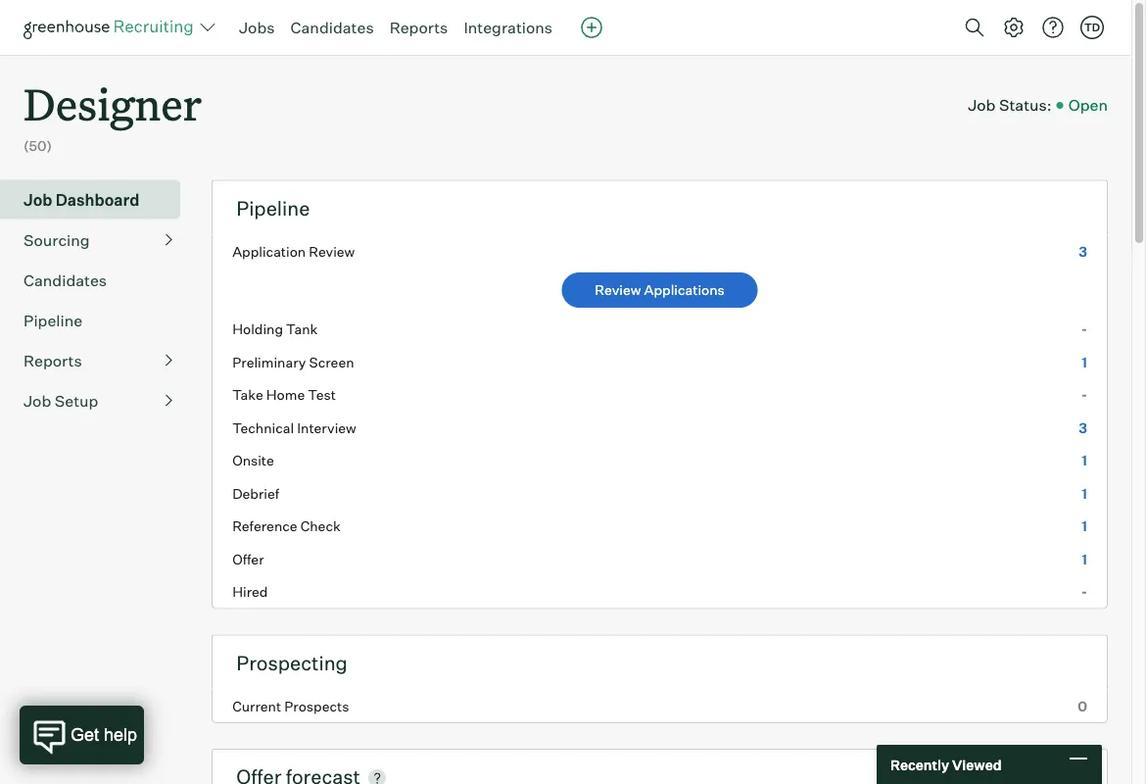 Task type: describe. For each thing, give the bounding box(es) containing it.
designer (50)
[[24, 74, 202, 155]]

0 horizontal spatial candidates link
[[24, 268, 173, 292]]

1 horizontal spatial reports
[[390, 18, 448, 37]]

preliminary
[[232, 354, 306, 371]]

dashboard
[[56, 190, 139, 209]]

pipeline link
[[24, 308, 173, 332]]

prospecting
[[236, 651, 348, 675]]

- for 2nd - link
[[1082, 386, 1088, 404]]

td
[[1085, 21, 1101, 34]]

1 horizontal spatial candidates
[[291, 18, 374, 37]]

greenhouse recruiting image
[[24, 16, 200, 39]]

3 for application review
[[1080, 243, 1088, 260]]

2 - link from the top
[[213, 379, 1108, 411]]

recently
[[891, 756, 950, 773]]

configure image
[[1003, 16, 1026, 39]]

setup
[[55, 391, 98, 410]]

application
[[232, 243, 306, 260]]

onsite
[[232, 452, 274, 469]]

1 vertical spatial pipeline
[[24, 310, 83, 330]]

recently viewed
[[891, 756, 1002, 773]]

1 for debrief
[[1083, 485, 1088, 502]]

1 for reference check
[[1083, 518, 1088, 535]]

3 - link from the top
[[213, 576, 1108, 608]]

technical interview
[[232, 419, 357, 436]]

technical
[[232, 419, 294, 436]]

0 horizontal spatial reports link
[[24, 349, 173, 372]]

(50)
[[24, 137, 52, 155]]

job setup
[[24, 391, 98, 410]]

designer link
[[24, 55, 202, 136]]

sourcing link
[[24, 228, 173, 252]]

current
[[232, 698, 281, 715]]

applications
[[644, 282, 725, 299]]

designer
[[24, 74, 202, 132]]

1 vertical spatial candidates
[[24, 270, 107, 290]]

reference check
[[232, 518, 341, 535]]

open
[[1069, 95, 1109, 115]]

0 vertical spatial pipeline
[[236, 196, 310, 220]]

preliminary screen
[[232, 354, 354, 371]]

- for 3rd - link from the top
[[1082, 583, 1088, 601]]

current prospects
[[232, 698, 349, 715]]

1 vertical spatial reports
[[24, 351, 82, 370]]

1 for onsite
[[1083, 452, 1088, 469]]

1 horizontal spatial review
[[595, 282, 642, 299]]



Task type: vqa. For each thing, say whether or not it's contained in the screenshot.
VALIDATED
no



Task type: locate. For each thing, give the bounding box(es) containing it.
job for job dashboard
[[24, 190, 52, 209]]

1 horizontal spatial reports link
[[390, 18, 448, 37]]

- for first - link from the top of the page
[[1082, 321, 1088, 338]]

reports left integrations link
[[390, 18, 448, 37]]

td button
[[1081, 16, 1105, 39]]

0 horizontal spatial review
[[309, 243, 355, 260]]

offer
[[232, 551, 264, 568]]

job
[[969, 95, 996, 115], [24, 190, 52, 209], [24, 391, 51, 410]]

0 vertical spatial job
[[969, 95, 996, 115]]

reports link
[[390, 18, 448, 37], [24, 349, 173, 372]]

reports link down pipeline link
[[24, 349, 173, 372]]

search image
[[964, 16, 987, 39]]

0 vertical spatial reports link
[[390, 18, 448, 37]]

jobs
[[239, 18, 275, 37]]

reference
[[232, 518, 298, 535]]

job status:
[[969, 95, 1053, 115]]

1 1 from the top
[[1083, 354, 1088, 371]]

- link
[[213, 313, 1108, 346], [213, 379, 1108, 411], [213, 576, 1108, 608]]

1 vertical spatial 3
[[1080, 419, 1088, 436]]

1 vertical spatial -
[[1082, 386, 1088, 404]]

pipeline down "sourcing"
[[24, 310, 83, 330]]

1 - link from the top
[[213, 313, 1108, 346]]

review
[[309, 243, 355, 260], [595, 282, 642, 299]]

job for job status:
[[969, 95, 996, 115]]

2 vertical spatial - link
[[213, 576, 1108, 608]]

review applications
[[595, 282, 725, 299]]

0 vertical spatial 3
[[1080, 243, 1088, 260]]

review applications link
[[562, 273, 758, 308]]

2 1 from the top
[[1083, 452, 1088, 469]]

job left setup
[[24, 391, 51, 410]]

candidates link down sourcing link
[[24, 268, 173, 292]]

2 3 from the top
[[1080, 419, 1088, 436]]

reports link left integrations link
[[390, 18, 448, 37]]

3 for technical interview
[[1080, 419, 1088, 436]]

1 vertical spatial job
[[24, 190, 52, 209]]

2 vertical spatial -
[[1082, 583, 1088, 601]]

check
[[301, 518, 341, 535]]

1 - from the top
[[1082, 321, 1088, 338]]

interview
[[297, 419, 357, 436]]

pipeline
[[236, 196, 310, 220], [24, 310, 83, 330]]

0 vertical spatial review
[[309, 243, 355, 260]]

1 horizontal spatial pipeline
[[236, 196, 310, 220]]

job inside 'job dashboard' link
[[24, 190, 52, 209]]

prospects
[[284, 698, 349, 715]]

debrief
[[232, 485, 280, 502]]

2 - from the top
[[1082, 386, 1088, 404]]

pipeline up application
[[236, 196, 310, 220]]

1 vertical spatial review
[[595, 282, 642, 299]]

2 vertical spatial job
[[24, 391, 51, 410]]

candidates link
[[291, 18, 374, 37], [24, 268, 173, 292]]

job left status:
[[969, 95, 996, 115]]

screen
[[309, 354, 354, 371]]

sourcing
[[24, 230, 90, 250]]

candidates down "sourcing"
[[24, 270, 107, 290]]

viewed
[[953, 756, 1002, 773]]

review left applications
[[595, 282, 642, 299]]

5 1 from the top
[[1083, 551, 1088, 568]]

review right application
[[309, 243, 355, 260]]

job inside job setup link
[[24, 391, 51, 410]]

0 vertical spatial - link
[[213, 313, 1108, 346]]

0 horizontal spatial candidates
[[24, 270, 107, 290]]

integrations
[[464, 18, 553, 37]]

1 vertical spatial - link
[[213, 379, 1108, 411]]

integrations link
[[464, 18, 553, 37]]

1 for preliminary screen
[[1083, 354, 1088, 371]]

0
[[1078, 698, 1088, 715]]

candidates link right jobs link
[[291, 18, 374, 37]]

1 for offer
[[1083, 551, 1088, 568]]

1
[[1083, 354, 1088, 371], [1083, 452, 1088, 469], [1083, 485, 1088, 502], [1083, 518, 1088, 535], [1083, 551, 1088, 568]]

reports
[[390, 18, 448, 37], [24, 351, 82, 370]]

job for job setup
[[24, 391, 51, 410]]

3 - from the top
[[1082, 583, 1088, 601]]

job up "sourcing"
[[24, 190, 52, 209]]

job dashboard
[[24, 190, 139, 209]]

job dashboard link
[[24, 188, 173, 211]]

job setup link
[[24, 389, 173, 412]]

application review
[[232, 243, 355, 260]]

jobs link
[[239, 18, 275, 37]]

1 vertical spatial reports link
[[24, 349, 173, 372]]

candidates right jobs link
[[291, 18, 374, 37]]

td button
[[1077, 12, 1109, 43]]

reports up job setup
[[24, 351, 82, 370]]

1 3 from the top
[[1080, 243, 1088, 260]]

0 horizontal spatial pipeline
[[24, 310, 83, 330]]

0 vertical spatial candidates
[[291, 18, 374, 37]]

0 vertical spatial candidates link
[[291, 18, 374, 37]]

status:
[[1000, 95, 1053, 115]]

candidates
[[291, 18, 374, 37], [24, 270, 107, 290]]

0 horizontal spatial reports
[[24, 351, 82, 370]]

-
[[1082, 321, 1088, 338], [1082, 386, 1088, 404], [1082, 583, 1088, 601]]

4 1 from the top
[[1083, 518, 1088, 535]]

1 vertical spatial candidates link
[[24, 268, 173, 292]]

0 vertical spatial -
[[1082, 321, 1088, 338]]

0 vertical spatial reports
[[390, 18, 448, 37]]

3 1 from the top
[[1083, 485, 1088, 502]]

3
[[1080, 243, 1088, 260], [1080, 419, 1088, 436]]

1 horizontal spatial candidates link
[[291, 18, 374, 37]]



